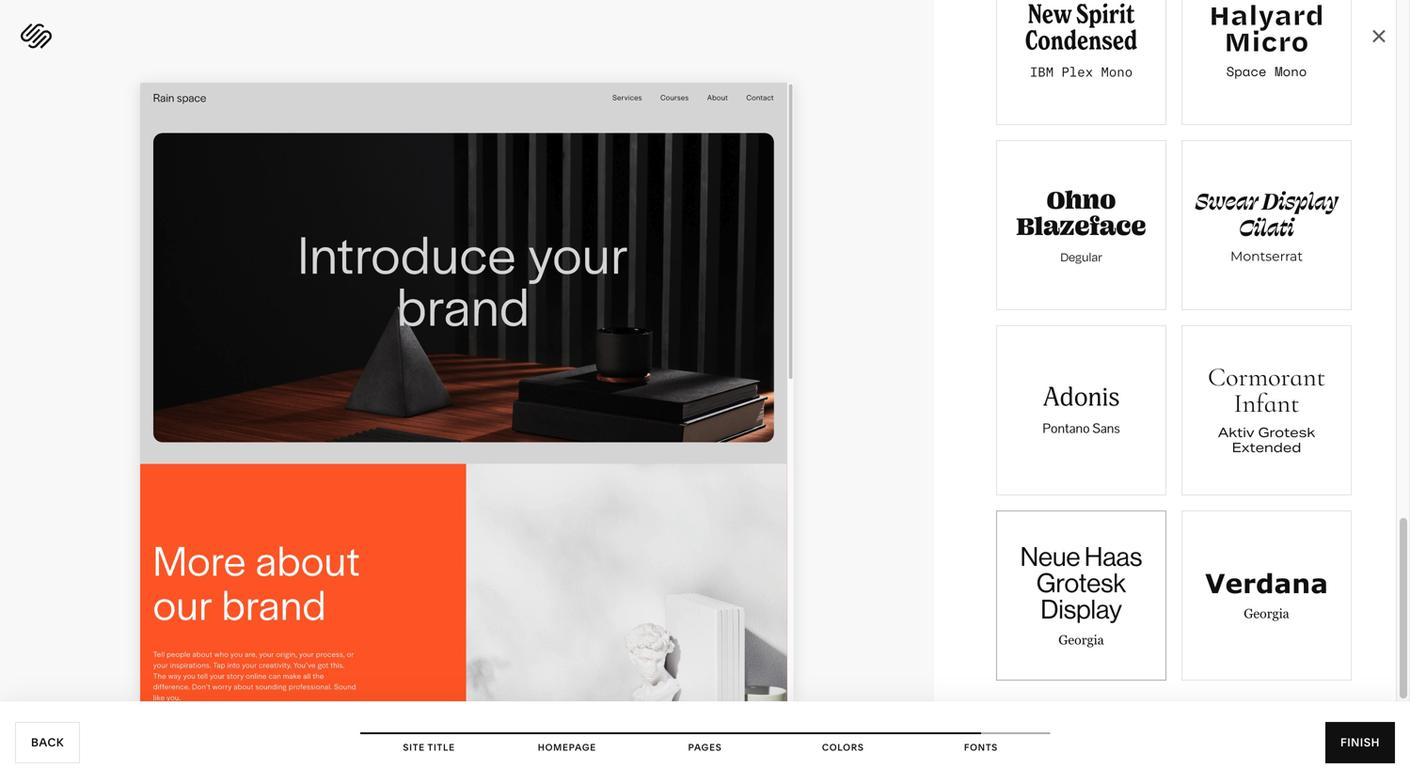Task type: locate. For each thing, give the bounding box(es) containing it.
mono down micro
[[1275, 62, 1307, 81]]

title
[[428, 742, 455, 753]]

finish
[[1340, 736, 1380, 750]]

display up 'montserrat'
[[1262, 183, 1338, 215]]

finish button
[[1325, 722, 1395, 764]]

None checkbox
[[1182, 141, 1351, 309], [997, 326, 1165, 495], [997, 512, 1165, 680], [1182, 512, 1351, 680], [1182, 141, 1351, 309], [997, 326, 1165, 495], [997, 512, 1165, 680], [1182, 512, 1351, 680]]

1 horizontal spatial display
[[1262, 183, 1338, 215]]

georgia down verdana
[[1244, 606, 1289, 621]]

verdana georgia
[[1205, 567, 1328, 621]]

2 mono from the left
[[1275, 62, 1307, 81]]

swear
[[1195, 183, 1258, 215]]

1 horizontal spatial mono
[[1275, 62, 1307, 81]]

georgia down neue
[[1058, 633, 1104, 648]]

1 horizontal spatial georgia
[[1244, 606, 1289, 621]]

0 vertical spatial grotesk
[[1258, 420, 1315, 448]]

halyard
[[1209, 0, 1324, 34]]

homepage
[[538, 742, 596, 753]]

0 vertical spatial georgia
[[1244, 606, 1289, 621]]

0 horizontal spatial georgia
[[1058, 633, 1104, 648]]

adonis pontano sans
[[1043, 381, 1120, 437]]

back button
[[15, 722, 80, 764]]

0 horizontal spatial display
[[1041, 593, 1122, 626]]

None checkbox
[[997, 0, 1165, 124], [1182, 0, 1351, 124], [997, 141, 1165, 309], [1182, 326, 1351, 495], [997, 0, 1165, 124], [1182, 0, 1351, 124], [997, 141, 1165, 309], [1182, 326, 1351, 495]]

1 vertical spatial georgia
[[1058, 633, 1104, 648]]

georgia inside neue haas grotesk display georgia
[[1058, 633, 1104, 648]]

georgia
[[1244, 606, 1289, 621], [1058, 633, 1104, 648]]

grotesk inside cormorant infant aktiv grotesk extended
[[1258, 420, 1315, 448]]

1 mono from the left
[[1101, 62, 1133, 80]]

extended
[[1232, 435, 1301, 463]]

grotesk
[[1258, 420, 1315, 448], [1036, 566, 1126, 600]]

mono right plex
[[1101, 62, 1133, 80]]

1 vertical spatial display
[[1041, 593, 1122, 626]]

verdana
[[1205, 567, 1328, 599]]

cormorant infant aktiv grotesk extended
[[1208, 361, 1325, 463]]

display inside swear display cilati montserrat
[[1262, 183, 1338, 215]]

infant
[[1234, 388, 1300, 420]]

1 horizontal spatial grotesk
[[1258, 420, 1315, 448]]

1 vertical spatial grotesk
[[1036, 566, 1126, 600]]

cilati
[[1239, 210, 1294, 242]]

0 horizontal spatial grotesk
[[1036, 566, 1126, 600]]

mono inside halyard micro space mono
[[1275, 62, 1307, 81]]

display
[[1262, 183, 1338, 215], [1041, 593, 1122, 626]]

display inside neue haas grotesk display georgia
[[1041, 593, 1122, 626]]

0 vertical spatial display
[[1262, 183, 1338, 215]]

space
[[1226, 62, 1267, 81]]

0 horizontal spatial mono
[[1101, 62, 1133, 80]]

site
[[403, 742, 425, 753]]

ohno
[[1047, 183, 1116, 215]]

pages
[[688, 742, 722, 753]]

montserrat
[[1230, 248, 1303, 264]]

display down neue
[[1041, 593, 1122, 626]]

cormorant
[[1208, 361, 1325, 393]]

mono
[[1101, 62, 1133, 80], [1275, 62, 1307, 81]]



Task type: describe. For each thing, give the bounding box(es) containing it.
new spirit condensed ibm plex mono
[[1025, 0, 1137, 80]]

georgia inside verdana georgia
[[1244, 606, 1289, 621]]

micro
[[1224, 21, 1309, 60]]

ibm
[[1030, 62, 1054, 80]]

neue haas grotesk display georgia
[[1020, 540, 1142, 648]]

blazeface
[[1016, 209, 1146, 242]]

haas
[[1084, 540, 1142, 573]]

condensed
[[1025, 24, 1137, 57]]

adonis
[[1043, 381, 1120, 414]]

neue
[[1020, 540, 1080, 573]]

pontano
[[1043, 420, 1090, 437]]

ohno blazeface degular
[[1016, 183, 1146, 265]]

swear display cilati montserrat
[[1195, 183, 1338, 264]]

back
[[31, 736, 64, 750]]

mono inside the new spirit condensed ibm plex mono
[[1101, 62, 1133, 80]]

spirit
[[1076, 0, 1135, 31]]

degular
[[1060, 248, 1102, 265]]

colors
[[822, 742, 864, 753]]

grotesk inside neue haas grotesk display georgia
[[1036, 566, 1126, 600]]

new
[[1028, 0, 1072, 31]]

site title
[[403, 742, 455, 753]]

halyard micro space mono
[[1209, 0, 1324, 81]]

plex
[[1062, 62, 1093, 80]]

sans
[[1093, 420, 1120, 437]]

aktiv
[[1218, 420, 1254, 448]]

fonts
[[964, 742, 998, 753]]



Task type: vqa. For each thing, say whether or not it's contained in the screenshot.
Terry Turtle terryturtle85@gmail.com
no



